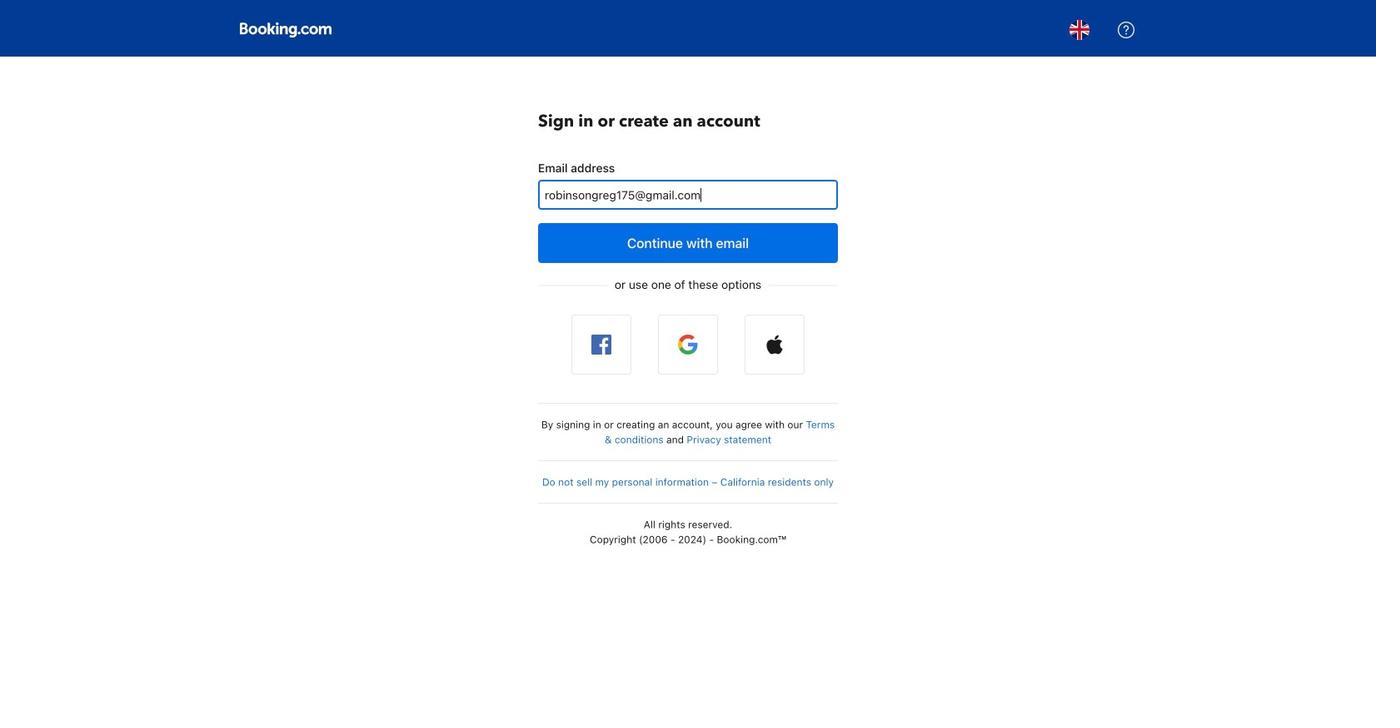 Task type: locate. For each thing, give the bounding box(es) containing it.
Enter your email address email field
[[538, 180, 838, 210]]



Task type: vqa. For each thing, say whether or not it's contained in the screenshot.
Enter your email address email field
yes



